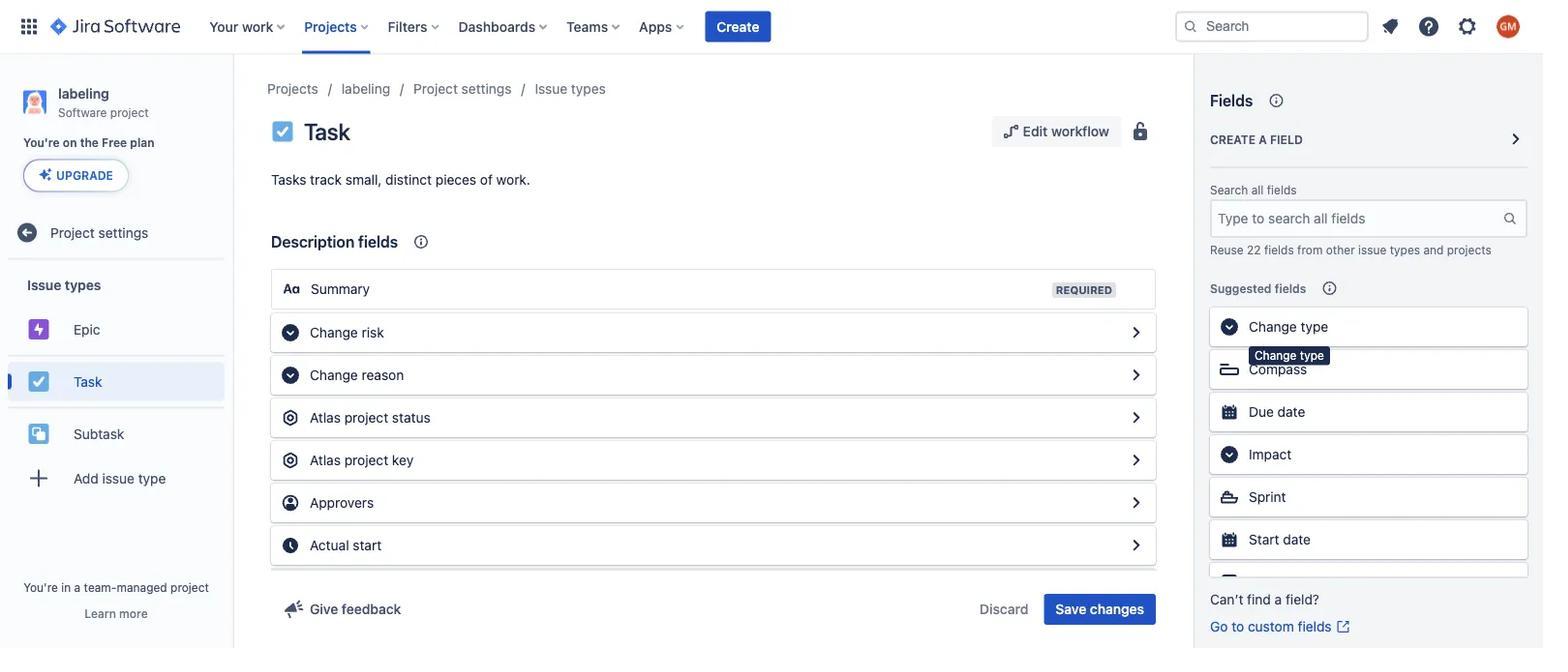 Task type: describe. For each thing, give the bounding box(es) containing it.
start
[[1249, 532, 1279, 548]]

work
[[242, 18, 273, 34]]

you're on the free plan
[[23, 136, 154, 150]]

dashboards
[[458, 18, 535, 34]]

1 horizontal spatial project
[[413, 81, 458, 97]]

learn more
[[85, 607, 148, 620]]

0 horizontal spatial settings
[[98, 225, 148, 240]]

sprint button
[[1210, 478, 1528, 517]]

the
[[80, 136, 99, 150]]

open field configuration image for actual start
[[1125, 534, 1148, 558]]

edit workflow button
[[992, 116, 1121, 147]]

start date
[[1249, 532, 1311, 548]]

1 horizontal spatial project settings link
[[413, 77, 512, 101]]

fields left 'this link will be opened in a new tab' image
[[1298, 619, 1332, 635]]

atlas project key button
[[271, 441, 1156, 480]]

subtask link
[[8, 415, 225, 453]]

tasks
[[271, 172, 306, 188]]

field?
[[1286, 592, 1319, 608]]

track
[[310, 172, 342, 188]]

start
[[353, 538, 382, 554]]

you're in a team-managed project
[[23, 581, 209, 594]]

due date
[[1249, 404, 1305, 420]]

point
[[1286, 574, 1317, 590]]

0 vertical spatial settings
[[461, 81, 512, 97]]

appswitcher icon image
[[17, 15, 41, 38]]

custom
[[1248, 619, 1294, 635]]

compass button
[[1210, 350, 1528, 389]]

type inside button
[[1301, 319, 1328, 335]]

description
[[271, 233, 354, 251]]

date for due date
[[1277, 404, 1305, 420]]

impact button
[[1210, 436, 1528, 474]]

teams button
[[561, 11, 627, 42]]

create for create a field
[[1210, 133, 1256, 146]]

change reason button
[[271, 356, 1156, 395]]

give
[[310, 602, 338, 618]]

to
[[1232, 619, 1244, 635]]

date for start date
[[1283, 532, 1311, 548]]

settings image
[[1456, 15, 1479, 38]]

description fields
[[271, 233, 398, 251]]

fields right "all" at the top of the page
[[1267, 183, 1297, 197]]

free
[[102, 136, 127, 150]]

change type inside tooltip
[[1255, 349, 1324, 363]]

go to custom fields link
[[1210, 618, 1351, 637]]

task group
[[8, 355, 225, 407]]

1 horizontal spatial a
[[1259, 133, 1267, 146]]

discard
[[980, 602, 1028, 618]]

more information about the suggested fields image
[[1318, 277, 1341, 300]]

of
[[480, 172, 493, 188]]

all
[[1251, 183, 1264, 197]]

fields
[[1210, 91, 1253, 110]]

group containing issue types
[[8, 260, 225, 509]]

save changes button
[[1044, 594, 1156, 625]]

story point estimate
[[1249, 574, 1375, 590]]

teams
[[566, 18, 608, 34]]

change inside tooltip
[[1255, 349, 1297, 363]]

you're for you're on the free plan
[[23, 136, 60, 150]]

small,
[[345, 172, 382, 188]]

your profile and settings image
[[1497, 15, 1520, 38]]

apps button
[[633, 11, 691, 42]]

actual start button
[[271, 527, 1156, 565]]

go to custom fields
[[1210, 619, 1332, 635]]

distinct
[[385, 172, 432, 188]]

start date button
[[1210, 521, 1528, 559]]

give feedback
[[310, 602, 401, 618]]

atlas for atlas project key
[[310, 453, 341, 469]]

Search field
[[1175, 11, 1369, 42]]

search all fields
[[1210, 183, 1297, 197]]

more information about the context fields image
[[410, 230, 433, 254]]

apps
[[639, 18, 672, 34]]

learn
[[85, 607, 116, 620]]

add issue type button
[[8, 459, 225, 498]]

create for create
[[717, 18, 759, 34]]

due
[[1249, 404, 1274, 420]]

this link will be opened in a new tab image
[[1335, 620, 1351, 635]]

managed
[[117, 581, 167, 594]]

compass
[[1249, 362, 1307, 378]]

type inside button
[[138, 470, 166, 486]]

impact
[[1249, 447, 1292, 463]]

open field configuration image for project
[[1125, 449, 1148, 472]]

summary
[[311, 281, 370, 297]]

projects
[[1447, 243, 1491, 257]]

give feedback button
[[271, 594, 413, 625]]

0 horizontal spatial project settings link
[[8, 213, 225, 252]]

filters button
[[382, 11, 447, 42]]

epic
[[74, 321, 100, 337]]

reuse 22 fields from other issue types and projects
[[1210, 243, 1491, 257]]

change reason
[[310, 367, 404, 383]]

search image
[[1183, 19, 1198, 34]]

approvers
[[310, 495, 374, 511]]

your
[[209, 18, 238, 34]]

add
[[74, 470, 99, 486]]

team-
[[84, 581, 117, 594]]

add issue type
[[74, 470, 166, 486]]

search
[[1210, 183, 1248, 197]]

from
[[1297, 243, 1323, 257]]

work.
[[496, 172, 530, 188]]

projects link
[[267, 77, 318, 101]]

on
[[63, 136, 77, 150]]

projects for projects dropdown button
[[304, 18, 357, 34]]

task inside group
[[74, 374, 102, 390]]

and
[[1423, 243, 1444, 257]]

create a field
[[1210, 133, 1303, 146]]



Task type: locate. For each thing, give the bounding box(es) containing it.
save
[[1056, 602, 1086, 618]]

0 vertical spatial project settings
[[413, 81, 512, 97]]

issue up epic 'link'
[[27, 277, 61, 293]]

banner containing your work
[[0, 0, 1543, 54]]

1 horizontal spatial project settings
[[413, 81, 512, 97]]

project down upgrade button
[[50, 225, 95, 240]]

open field configuration image inside "change risk" button
[[1125, 321, 1148, 345]]

change type button
[[1210, 308, 1528, 347]]

create inside button
[[717, 18, 759, 34]]

a left "field"
[[1259, 133, 1267, 146]]

1 horizontal spatial issue types
[[535, 81, 606, 97]]

create right apps dropdown button
[[717, 18, 759, 34]]

labeling software project
[[58, 85, 149, 119]]

approvers button
[[271, 484, 1156, 523]]

projects
[[304, 18, 357, 34], [267, 81, 318, 97]]

can't find a field?
[[1210, 592, 1319, 608]]

1 vertical spatial project settings
[[50, 225, 148, 240]]

0 horizontal spatial a
[[74, 581, 81, 594]]

0 vertical spatial date
[[1277, 404, 1305, 420]]

date right start on the bottom right of the page
[[1283, 532, 1311, 548]]

labeling link
[[342, 77, 390, 101]]

project down filters dropdown button
[[413, 81, 458, 97]]

1 vertical spatial project settings link
[[8, 213, 225, 252]]

change risk button
[[271, 314, 1156, 352]]

changes
[[1090, 602, 1144, 618]]

settings down dashboards
[[461, 81, 512, 97]]

1 vertical spatial issue
[[27, 277, 61, 293]]

plan
[[130, 136, 154, 150]]

1 vertical spatial open field configuration image
[[1125, 534, 1148, 558]]

atlas project key
[[310, 453, 414, 469]]

change for "change risk" button
[[310, 325, 358, 341]]

issue types down the teams
[[535, 81, 606, 97]]

reason
[[362, 367, 404, 383]]

issue inside add issue type button
[[102, 470, 135, 486]]

1 open field configuration image from the top
[[1125, 407, 1148, 430]]

change type inside button
[[1249, 319, 1328, 335]]

more information about the fields image
[[1264, 89, 1288, 112]]

project inside the atlas project key button
[[344, 453, 388, 469]]

labeling for labeling
[[342, 81, 390, 97]]

0 vertical spatial task
[[304, 118, 350, 145]]

0 vertical spatial atlas
[[310, 410, 341, 426]]

status
[[392, 410, 430, 426]]

1 vertical spatial type
[[1300, 349, 1324, 363]]

fields
[[1267, 183, 1297, 197], [358, 233, 398, 251], [1264, 243, 1294, 257], [1275, 282, 1306, 295], [1298, 619, 1332, 635]]

open field configuration image
[[1125, 407, 1148, 430], [1125, 534, 1148, 558]]

change for change reason button on the bottom
[[310, 367, 358, 383]]

fields left more information about the context fields image
[[358, 233, 398, 251]]

story point estimate button
[[1210, 563, 1528, 602]]

other
[[1326, 243, 1355, 257]]

atlas for atlas project status
[[310, 410, 341, 426]]

type down change type button
[[1300, 349, 1324, 363]]

type down "subtask" link
[[138, 470, 166, 486]]

epic link
[[8, 310, 225, 349]]

you're left on
[[23, 136, 60, 150]]

1 open field configuration image from the top
[[1125, 321, 1148, 345]]

pieces
[[435, 172, 476, 188]]

date inside button
[[1283, 532, 1311, 548]]

in
[[61, 581, 71, 594]]

key
[[392, 453, 414, 469]]

story
[[1249, 574, 1282, 590]]

0 horizontal spatial task
[[74, 374, 102, 390]]

atlas
[[310, 410, 341, 426], [310, 453, 341, 469]]

labeling down projects dropdown button
[[342, 81, 390, 97]]

0 vertical spatial issue types
[[535, 81, 606, 97]]

0 vertical spatial issue
[[1358, 243, 1387, 257]]

1 vertical spatial projects
[[267, 81, 318, 97]]

change down change risk
[[310, 367, 358, 383]]

date right due
[[1277, 404, 1305, 420]]

primary element
[[12, 0, 1175, 54]]

type up change type tooltip
[[1301, 319, 1328, 335]]

change type up change type tooltip
[[1249, 319, 1328, 335]]

3 open field configuration image from the top
[[1125, 449, 1148, 472]]

2 open field configuration image from the top
[[1125, 364, 1148, 387]]

open field configuration image inside approvers button
[[1125, 492, 1148, 515]]

upgrade
[[56, 169, 113, 182]]

tasks track small, distinct pieces of work.
[[271, 172, 530, 188]]

project up plan
[[110, 105, 149, 119]]

change up change type tooltip
[[1249, 319, 1297, 335]]

fields left more information about the suggested fields "icon"
[[1275, 282, 1306, 295]]

group
[[8, 260, 225, 509]]

0 horizontal spatial labeling
[[58, 85, 109, 101]]

settings down upgrade
[[98, 225, 148, 240]]

open field configuration image inside the actual start button
[[1125, 534, 1148, 558]]

1 vertical spatial date
[[1283, 532, 1311, 548]]

project settings down dashboards
[[413, 81, 512, 97]]

1 vertical spatial change type
[[1255, 349, 1324, 363]]

create
[[717, 18, 759, 34], [1210, 133, 1256, 146]]

projects up labeling link
[[304, 18, 357, 34]]

types down primary element
[[571, 81, 606, 97]]

labeling inside labeling software project
[[58, 85, 109, 101]]

upgrade button
[[24, 160, 128, 191]]

no restrictions image
[[1129, 120, 1152, 143]]

issue
[[1358, 243, 1387, 257], [102, 470, 135, 486]]

labeling for labeling software project
[[58, 85, 109, 101]]

0 vertical spatial project
[[413, 81, 458, 97]]

a
[[1259, 133, 1267, 146], [74, 581, 81, 594], [1275, 592, 1282, 608]]

types up epic
[[65, 277, 101, 293]]

find
[[1247, 592, 1271, 608]]

atlas project status
[[310, 410, 430, 426]]

projects inside projects dropdown button
[[304, 18, 357, 34]]

22
[[1247, 243, 1261, 257]]

subtask
[[74, 426, 124, 442]]

estimate
[[1321, 574, 1375, 590]]

0 vertical spatial types
[[571, 81, 606, 97]]

project settings link down dashboards
[[413, 77, 512, 101]]

issue right "other"
[[1358, 243, 1387, 257]]

0 vertical spatial project settings link
[[413, 77, 512, 101]]

project up atlas project key
[[344, 410, 388, 426]]

change
[[1249, 319, 1297, 335], [310, 325, 358, 341], [1255, 349, 1297, 363], [310, 367, 358, 383]]

types left and
[[1390, 243, 1420, 257]]

change left the risk
[[310, 325, 358, 341]]

a for you're in a team-managed project
[[74, 581, 81, 594]]

1 vertical spatial you're
[[23, 581, 58, 594]]

atlas inside atlas project status "button"
[[310, 410, 341, 426]]

fields right 22
[[1264, 243, 1294, 257]]

1 horizontal spatial issue
[[535, 81, 567, 97]]

0 vertical spatial create
[[717, 18, 759, 34]]

project left key
[[344, 453, 388, 469]]

0 vertical spatial change type
[[1249, 319, 1328, 335]]

1 horizontal spatial labeling
[[342, 81, 390, 97]]

sidebar navigation image
[[211, 77, 254, 116]]

a for can't find a field?
[[1275, 592, 1282, 608]]

types
[[571, 81, 606, 97], [1390, 243, 1420, 257], [65, 277, 101, 293]]

types inside "link"
[[571, 81, 606, 97]]

banner
[[0, 0, 1543, 54]]

0 horizontal spatial create
[[717, 18, 759, 34]]

1 vertical spatial settings
[[98, 225, 148, 240]]

projects for projects link
[[267, 81, 318, 97]]

1 horizontal spatial settings
[[461, 81, 512, 97]]

issue inside issue types "link"
[[535, 81, 567, 97]]

jira software image
[[50, 15, 180, 38], [50, 15, 180, 38]]

task right issue type icon
[[304, 118, 350, 145]]

0 horizontal spatial project
[[50, 225, 95, 240]]

help image
[[1417, 15, 1440, 38]]

issue right "add"
[[102, 470, 135, 486]]

project settings
[[413, 81, 512, 97], [50, 225, 148, 240]]

date inside button
[[1277, 404, 1305, 420]]

atlas down change reason
[[310, 410, 341, 426]]

2 vertical spatial types
[[65, 277, 101, 293]]

risk
[[362, 325, 384, 341]]

project right the managed
[[170, 581, 209, 594]]

project settings link down upgrade
[[8, 213, 225, 252]]

2 open field configuration image from the top
[[1125, 534, 1148, 558]]

issue types link
[[535, 77, 606, 101]]

issue type icon image
[[271, 120, 294, 143]]

project
[[110, 105, 149, 119], [344, 410, 388, 426], [344, 453, 388, 469], [170, 581, 209, 594]]

open field configuration image for risk
[[1125, 321, 1148, 345]]

4 open field configuration image from the top
[[1125, 492, 1148, 515]]

2 horizontal spatial a
[[1275, 592, 1282, 608]]

0 vertical spatial you're
[[23, 136, 60, 150]]

you're left "in"
[[23, 581, 58, 594]]

notifications image
[[1378, 15, 1402, 38]]

0 horizontal spatial project settings
[[50, 225, 148, 240]]

1 you're from the top
[[23, 136, 60, 150]]

issue down the teams
[[535, 81, 567, 97]]

task down epic
[[74, 374, 102, 390]]

field
[[1270, 133, 1303, 146]]

issue types up epic
[[27, 277, 101, 293]]

create button
[[705, 11, 771, 42]]

1 vertical spatial issue types
[[27, 277, 101, 293]]

1 horizontal spatial task
[[304, 118, 350, 145]]

discard button
[[968, 594, 1040, 625]]

1 horizontal spatial types
[[571, 81, 606, 97]]

1 vertical spatial create
[[1210, 133, 1256, 146]]

0 horizontal spatial issue types
[[27, 277, 101, 293]]

add issue type image
[[27, 467, 50, 490]]

1 vertical spatial issue
[[102, 470, 135, 486]]

filters
[[388, 18, 427, 34]]

atlas inside the atlas project key button
[[310, 453, 341, 469]]

1 vertical spatial project
[[50, 225, 95, 240]]

a right find
[[1275, 592, 1282, 608]]

a right "in"
[[74, 581, 81, 594]]

settings
[[461, 81, 512, 97], [98, 225, 148, 240]]

task link
[[8, 362, 225, 401]]

open field configuration image for reason
[[1125, 364, 1148, 387]]

can't
[[1210, 592, 1243, 608]]

project inside atlas project status "button"
[[344, 410, 388, 426]]

type
[[1301, 319, 1328, 335], [1300, 349, 1324, 363], [138, 470, 166, 486]]

1 horizontal spatial issue
[[1358, 243, 1387, 257]]

change for change type button
[[1249, 319, 1297, 335]]

1 horizontal spatial create
[[1210, 133, 1256, 146]]

actual start
[[310, 538, 382, 554]]

atlas up approvers
[[310, 453, 341, 469]]

create down the fields
[[1210, 133, 1256, 146]]

type inside tooltip
[[1300, 349, 1324, 363]]

go
[[1210, 619, 1228, 635]]

atlas project status button
[[271, 399, 1156, 438]]

save changes
[[1056, 602, 1144, 618]]

software
[[58, 105, 107, 119]]

issue
[[535, 81, 567, 97], [27, 277, 61, 293]]

1 vertical spatial types
[[1390, 243, 1420, 257]]

2 atlas from the top
[[310, 453, 341, 469]]

open field configuration image
[[1125, 321, 1148, 345], [1125, 364, 1148, 387], [1125, 449, 1148, 472], [1125, 492, 1148, 515]]

you're
[[23, 136, 60, 150], [23, 581, 58, 594]]

1 vertical spatial atlas
[[310, 453, 341, 469]]

labeling up software
[[58, 85, 109, 101]]

open field configuration image inside the atlas project key button
[[1125, 449, 1148, 472]]

open field configuration image for atlas project status
[[1125, 407, 1148, 430]]

suggested fields
[[1210, 282, 1306, 295]]

0 vertical spatial type
[[1301, 319, 1328, 335]]

open field configuration image inside change reason button
[[1125, 364, 1148, 387]]

2 horizontal spatial types
[[1390, 243, 1420, 257]]

2 you're from the top
[[23, 581, 58, 594]]

change type tooltip
[[1249, 347, 1330, 366]]

required
[[1056, 284, 1112, 297]]

change up "due date"
[[1255, 349, 1297, 363]]

actual
[[310, 538, 349, 554]]

project settings link
[[413, 77, 512, 101], [8, 213, 225, 252]]

change type up "due date"
[[1255, 349, 1324, 363]]

0 vertical spatial open field configuration image
[[1125, 407, 1148, 430]]

edit
[[1023, 123, 1048, 139]]

open field configuration image inside atlas project status "button"
[[1125, 407, 1148, 430]]

0 vertical spatial projects
[[304, 18, 357, 34]]

projects button
[[298, 11, 376, 42]]

0 horizontal spatial issue
[[102, 470, 135, 486]]

change type
[[1249, 319, 1328, 335], [1255, 349, 1324, 363]]

projects up issue type icon
[[267, 81, 318, 97]]

1 vertical spatial task
[[74, 374, 102, 390]]

your work button
[[204, 11, 293, 42]]

project settings down upgrade
[[50, 225, 148, 240]]

labeling
[[342, 81, 390, 97], [58, 85, 109, 101]]

1 atlas from the top
[[310, 410, 341, 426]]

more
[[119, 607, 148, 620]]

0 horizontal spatial issue
[[27, 277, 61, 293]]

you're for you're in a team-managed project
[[23, 581, 58, 594]]

2 vertical spatial type
[[138, 470, 166, 486]]

Type to search all fields text field
[[1212, 201, 1502, 236]]

workflow
[[1051, 123, 1109, 139]]

0 horizontal spatial types
[[65, 277, 101, 293]]

project inside labeling software project
[[110, 105, 149, 119]]

reuse
[[1210, 243, 1244, 257]]

change risk
[[310, 325, 384, 341]]

0 vertical spatial issue
[[535, 81, 567, 97]]



Task type: vqa. For each thing, say whether or not it's contained in the screenshot.
the right types
yes



